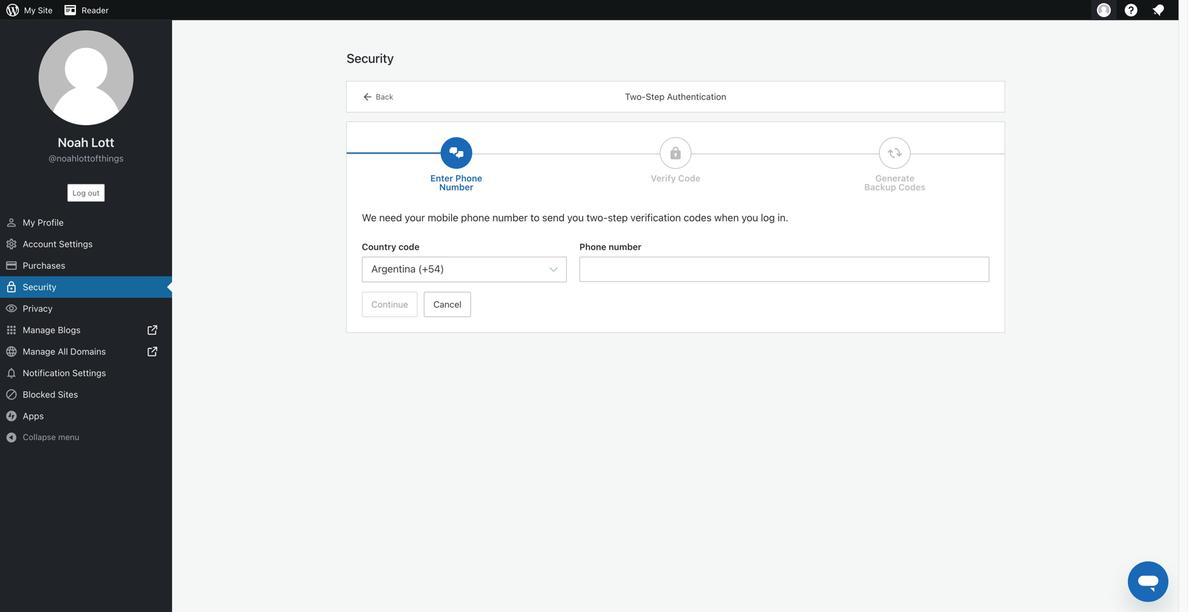 Task type: vqa. For each thing, say whether or not it's contained in the screenshot.
the All
yes



Task type: locate. For each thing, give the bounding box(es) containing it.
person image
[[5, 216, 18, 229]]

@
[[48, 153, 57, 164]]

step
[[608, 212, 628, 224]]

settings image
[[5, 238, 18, 251]]

number left to
[[493, 212, 528, 224]]

manage
[[23, 325, 55, 335], [23, 346, 55, 357]]

phone right enter
[[456, 173, 482, 184]]

manage all domains link
[[0, 341, 172, 363]]

manage inside 'link'
[[23, 346, 55, 357]]

you left log on the right top of the page
[[742, 212, 758, 224]]

phone number group
[[580, 240, 990, 283]]

0 vertical spatial my
[[24, 5, 36, 15]]

notifications image
[[5, 367, 18, 380]]

1 manage from the top
[[23, 325, 55, 335]]

my left site on the top of page
[[24, 5, 36, 15]]

my right person icon
[[23, 217, 35, 228]]

1 you from the left
[[567, 212, 584, 224]]

1 vertical spatial security
[[23, 282, 56, 292]]

two-
[[587, 212, 608, 224]]

noah lott @ noahlottofthings
[[48, 135, 124, 164]]

phone down two- at the top of the page
[[580, 242, 607, 252]]

manage down privacy
[[23, 325, 55, 335]]

1 vertical spatial manage
[[23, 346, 55, 357]]

log out
[[73, 189, 100, 197]]

country code
[[362, 242, 420, 252]]

your
[[405, 212, 425, 224]]

backup
[[865, 182, 897, 192]]

blocked sites
[[23, 390, 78, 400]]

number
[[493, 212, 528, 224], [609, 242, 642, 252]]

1 horizontal spatial number
[[609, 242, 642, 252]]

0 horizontal spatial security
[[23, 282, 56, 292]]

generate backup codes
[[865, 173, 926, 192]]

account settings
[[23, 239, 93, 249]]

country code group
[[362, 240, 580, 283]]

code
[[399, 242, 420, 252]]

noahlottofthings
[[57, 153, 124, 164]]

two-step authentication
[[625, 91, 727, 102]]

0 horizontal spatial phone
[[456, 173, 482, 184]]

privacy
[[23, 303, 53, 314]]

my
[[24, 5, 36, 15], [23, 217, 35, 228]]

manage for manage all domains
[[23, 346, 55, 357]]

security up the back link
[[347, 51, 394, 66]]

profile
[[38, 217, 64, 228]]

0 horizontal spatial you
[[567, 212, 584, 224]]

reader link
[[58, 0, 114, 20]]

account
[[23, 239, 57, 249]]

0 vertical spatial phone
[[456, 173, 482, 184]]

settings
[[59, 239, 93, 249], [72, 368, 106, 378]]

codes
[[899, 182, 926, 192]]

phone inside "enter phone number"
[[456, 173, 482, 184]]

two-
[[625, 91, 646, 102]]

log out button
[[67, 184, 105, 202]]

my profile image
[[1097, 3, 1111, 17]]

manage blogs
[[23, 325, 81, 335]]

1 vertical spatial settings
[[72, 368, 106, 378]]

purchases
[[23, 260, 65, 271]]

notification settings link
[[0, 363, 172, 384]]

security
[[347, 51, 394, 66], [23, 282, 56, 292]]

1 vertical spatial number
[[609, 242, 642, 252]]

noah
[[58, 135, 88, 150]]

noah lott image
[[39, 30, 134, 125]]

menu
[[58, 433, 79, 442]]

back link
[[362, 89, 393, 105]]

account settings link
[[0, 234, 172, 255]]

1 vertical spatial phone
[[580, 242, 607, 252]]

my site link
[[0, 0, 58, 20]]

0 vertical spatial security
[[347, 51, 394, 66]]

verify
[[651, 173, 676, 184]]

0 vertical spatial settings
[[59, 239, 93, 249]]

phone
[[456, 173, 482, 184], [580, 242, 607, 252]]

0 vertical spatial number
[[493, 212, 528, 224]]

help image
[[1124, 3, 1139, 18]]

settings down the my profile link
[[59, 239, 93, 249]]

2 manage from the top
[[23, 346, 55, 357]]

security up privacy
[[23, 282, 56, 292]]

you left two- at the top of the page
[[567, 212, 584, 224]]

my for my profile
[[23, 217, 35, 228]]

0 vertical spatial manage
[[23, 325, 55, 335]]

code
[[678, 173, 701, 184]]

None telephone field
[[580, 257, 990, 282]]

continue
[[371, 299, 408, 310]]

manage up notification
[[23, 346, 55, 357]]

settings down domains
[[72, 368, 106, 378]]

number down step
[[609, 242, 642, 252]]

cancel button
[[424, 292, 471, 317]]

log
[[73, 189, 86, 197]]

send
[[542, 212, 565, 224]]

1 vertical spatial my
[[23, 217, 35, 228]]

my profile
[[23, 217, 64, 228]]

apps image
[[5, 324, 18, 337]]

1 horizontal spatial phone
[[580, 242, 607, 252]]

site
[[38, 5, 53, 15]]

block image
[[5, 389, 18, 401]]

blogs
[[58, 325, 81, 335]]

blocked sites link
[[0, 384, 172, 406]]

you
[[567, 212, 584, 224], [742, 212, 758, 224]]

lott
[[91, 135, 114, 150]]

phone
[[461, 212, 490, 224]]

phone number
[[580, 242, 642, 252]]

1 horizontal spatial security
[[347, 51, 394, 66]]

1 horizontal spatial you
[[742, 212, 758, 224]]

number inside group
[[609, 242, 642, 252]]

verification
[[631, 212, 681, 224]]



Task type: describe. For each thing, give the bounding box(es) containing it.
notification settings
[[23, 368, 106, 378]]

country
[[362, 242, 396, 252]]

out
[[88, 189, 100, 197]]

manage all domains
[[23, 346, 106, 357]]

domains
[[70, 346, 106, 357]]

all
[[58, 346, 68, 357]]

enter
[[431, 173, 453, 184]]

notification
[[23, 368, 70, 378]]

apps
[[23, 411, 44, 421]]

log
[[761, 212, 775, 224]]

my site
[[24, 5, 53, 15]]

generate
[[876, 173, 915, 184]]

collapse
[[23, 433, 56, 442]]

security link
[[0, 277, 172, 298]]

we
[[362, 212, 377, 224]]

need
[[379, 212, 402, 224]]

collapse menu link
[[0, 427, 172, 448]]

my profile link
[[0, 212, 172, 234]]

security inside main content
[[347, 51, 394, 66]]

privacy link
[[0, 298, 172, 320]]

apps link
[[0, 406, 172, 427]]

when
[[715, 212, 739, 224]]

manage blogs link
[[0, 320, 172, 341]]

codes
[[684, 212, 712, 224]]

purchases link
[[0, 255, 172, 277]]

mobile
[[428, 212, 458, 224]]

settings for notification settings
[[72, 368, 106, 378]]

collapse menu
[[23, 433, 79, 442]]

visibility image
[[5, 303, 18, 315]]

lock image
[[5, 281, 18, 294]]

sites
[[58, 390, 78, 400]]

back
[[376, 92, 393, 101]]

security main content
[[347, 50, 1005, 333]]

credit_card image
[[5, 259, 18, 272]]

settings for account settings
[[59, 239, 93, 249]]

continue button
[[362, 292, 418, 317]]

step
[[646, 91, 665, 102]]

none telephone field inside security main content
[[580, 257, 990, 282]]

to
[[531, 212, 540, 224]]

phone inside group
[[580, 242, 607, 252]]

my for my site
[[24, 5, 36, 15]]

number
[[439, 182, 474, 192]]

manage for manage blogs
[[23, 325, 55, 335]]

enter phone number
[[431, 173, 482, 192]]

authentication
[[667, 91, 727, 102]]

0 horizontal spatial number
[[493, 212, 528, 224]]

in.
[[778, 212, 789, 224]]

2 you from the left
[[742, 212, 758, 224]]

blocked
[[23, 390, 55, 400]]

language image
[[5, 346, 18, 358]]

reader
[[82, 5, 109, 15]]

verify code
[[651, 173, 701, 184]]

we need your mobile phone number to send you two-step verification codes when you log in.
[[362, 212, 789, 224]]

cancel
[[434, 299, 462, 310]]

manage your notifications image
[[1151, 3, 1166, 18]]



